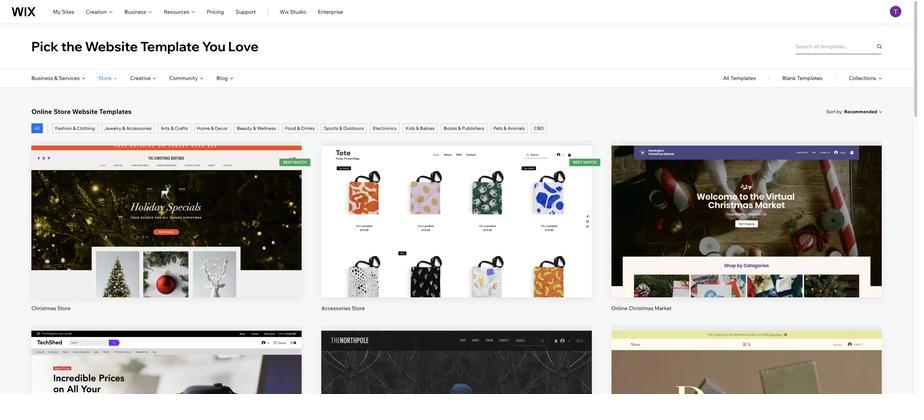 Task type: locate. For each thing, give the bounding box(es) containing it.
None search field
[[796, 38, 882, 54]]

2 edit from the left
[[742, 209, 752, 215]]

online store website templates - home goods store image
[[612, 331, 882, 395]]

sites
[[62, 8, 74, 15]]

edit button inside christmas store group
[[151, 204, 182, 220]]

resources
[[164, 8, 189, 15]]

& for arts
[[171, 126, 174, 131]]

market
[[655, 306, 672, 312]]

sports & outdoors
[[324, 126, 364, 131]]

templates
[[731, 75, 756, 81], [797, 75, 823, 81], [99, 108, 132, 116]]

2 view button from the left
[[731, 226, 762, 242]]

recommended
[[845, 109, 878, 115]]

0 vertical spatial business
[[124, 8, 146, 15]]

fashion & clothing link
[[52, 124, 98, 133]]

store inside categories by subject element
[[98, 75, 112, 81]]

cbd
[[534, 126, 544, 131]]

& right the beauty
[[253, 126, 256, 131]]

pick
[[31, 38, 59, 54]]

all inside generic categories element
[[723, 75, 730, 81]]

1 horizontal spatial all
[[723, 75, 730, 81]]

0 vertical spatial online
[[31, 108, 52, 116]]

view inside online christmas market group
[[741, 231, 753, 238]]

1 vertical spatial accessories
[[322, 305, 351, 312]]

home & decor link
[[194, 124, 231, 133]]

0 horizontal spatial christmas
[[31, 305, 56, 312]]

1 horizontal spatial accessories
[[322, 305, 351, 312]]

& right jewelry
[[122, 126, 125, 131]]

sort by:
[[827, 109, 843, 115]]

pets & animals
[[494, 126, 525, 131]]

1 vertical spatial online
[[612, 306, 628, 312]]

1 vertical spatial website
[[72, 108, 98, 116]]

1 christmas from the left
[[31, 305, 56, 312]]

1 edit button from the left
[[151, 204, 182, 220]]

electronics
[[373, 126, 397, 131]]

& left "services"
[[54, 75, 58, 81]]

by:
[[837, 109, 843, 115]]

& right fashion
[[73, 126, 76, 131]]

view
[[161, 231, 173, 238], [741, 231, 753, 238]]

online store website templates - electronics store image
[[31, 331, 302, 395]]

blank
[[783, 75, 796, 81]]

sports & outdoors link
[[321, 124, 367, 133]]

publishers
[[462, 126, 484, 131]]

store for accessories store
[[352, 305, 365, 312]]

view button inside christmas store group
[[151, 226, 182, 242]]

all templates
[[723, 75, 756, 81]]

1 horizontal spatial edit button
[[731, 204, 762, 220]]

all templates link
[[723, 69, 756, 87]]

& inside categories by subject element
[[54, 75, 58, 81]]

& inside "link"
[[297, 126, 300, 131]]

online
[[31, 108, 52, 116], [612, 306, 628, 312]]

& right kids
[[416, 126, 419, 131]]

creative
[[130, 75, 151, 81]]

view inside christmas store group
[[161, 231, 173, 238]]

edit button for online christmas market
[[731, 204, 762, 220]]

edit for christmas store
[[162, 209, 172, 215]]

profile image image
[[890, 6, 902, 17]]

food & drinks
[[285, 126, 315, 131]]

books & publishers
[[444, 126, 484, 131]]

2 horizontal spatial templates
[[797, 75, 823, 81]]

business for business & services
[[31, 75, 53, 81]]

0 horizontal spatial all
[[34, 126, 40, 131]]

view for christmas store
[[161, 231, 173, 238]]

cbd link
[[531, 124, 547, 133]]

blank templates link
[[783, 69, 823, 87]]

food
[[285, 126, 296, 131]]

jewelry
[[104, 126, 121, 131]]

accessories
[[126, 126, 152, 131], [322, 305, 351, 312]]

0 vertical spatial all
[[723, 75, 730, 81]]

christmas inside group
[[31, 305, 56, 312]]

pets & animals link
[[491, 124, 528, 133]]

all for all
[[34, 126, 40, 131]]

support
[[236, 8, 256, 15]]

& right the books
[[458, 126, 461, 131]]

all inside "link"
[[34, 126, 40, 131]]

edit inside christmas store group
[[162, 209, 172, 215]]

christmas
[[31, 305, 56, 312], [629, 306, 654, 312]]

online store website templates
[[31, 108, 132, 116]]

my sites link
[[53, 8, 74, 16]]

business inside categories by subject element
[[31, 75, 53, 81]]

online christmas market
[[612, 306, 672, 312]]

creation button
[[86, 8, 113, 16]]

& right sports
[[339, 126, 342, 131]]

& right the food
[[297, 126, 300, 131]]

blank templates
[[783, 75, 823, 81]]

sports
[[324, 126, 338, 131]]

accessories store group
[[322, 141, 592, 312]]

books
[[444, 126, 457, 131]]

edit button inside online christmas market group
[[731, 204, 762, 220]]

love
[[228, 38, 259, 54]]

kids & babies link
[[403, 124, 438, 133]]

online inside group
[[612, 306, 628, 312]]

& for kids
[[416, 126, 419, 131]]

0 horizontal spatial business
[[31, 75, 53, 81]]

collections
[[849, 75, 877, 81]]

& for sports
[[339, 126, 342, 131]]

studio
[[290, 8, 306, 15]]

you
[[202, 38, 226, 54]]

1 edit from the left
[[162, 209, 172, 215]]

view button inside online christmas market group
[[731, 226, 762, 242]]

business
[[124, 8, 146, 15], [31, 75, 53, 81]]

&
[[54, 75, 58, 81], [73, 126, 76, 131], [122, 126, 125, 131], [171, 126, 174, 131], [211, 126, 214, 131], [253, 126, 256, 131], [297, 126, 300, 131], [339, 126, 342, 131], [416, 126, 419, 131], [458, 126, 461, 131], [504, 126, 507, 131]]

& for beauty
[[253, 126, 256, 131]]

0 vertical spatial website
[[85, 38, 138, 54]]

1 horizontal spatial view
[[741, 231, 753, 238]]

online christmas market group
[[612, 141, 882, 312]]

accessories inside group
[[322, 305, 351, 312]]

kids & babies
[[406, 126, 435, 131]]

decor
[[215, 126, 228, 131]]

beauty & wellness
[[237, 126, 276, 131]]

categories. use the left and right arrow keys to navigate the menu element
[[0, 69, 914, 87]]

books & publishers link
[[441, 124, 487, 133]]

business inside business popup button
[[124, 8, 146, 15]]

& right the arts
[[171, 126, 174, 131]]

edit inside online christmas market group
[[742, 209, 752, 215]]

wix studio
[[280, 8, 306, 15]]

my
[[53, 8, 61, 15]]

0 horizontal spatial accessories
[[126, 126, 152, 131]]

edit for online christmas market
[[742, 209, 752, 215]]

1 horizontal spatial edit
[[742, 209, 752, 215]]

store
[[98, 75, 112, 81], [53, 108, 71, 116], [57, 305, 71, 312], [352, 305, 365, 312]]

0 horizontal spatial online
[[31, 108, 52, 116]]

0 horizontal spatial view
[[161, 231, 173, 238]]

0 horizontal spatial edit button
[[151, 204, 182, 220]]

2 christmas from the left
[[629, 306, 654, 312]]

0 horizontal spatial edit
[[162, 209, 172, 215]]

0 horizontal spatial view button
[[151, 226, 182, 242]]

2 view from the left
[[741, 231, 753, 238]]

view button
[[151, 226, 182, 242], [731, 226, 762, 242]]

& right pets
[[504, 126, 507, 131]]

& for food
[[297, 126, 300, 131]]

store inside group
[[352, 305, 365, 312]]

1 view button from the left
[[151, 226, 182, 242]]

all link
[[31, 124, 43, 133]]

2 edit button from the left
[[731, 204, 762, 220]]

1 vertical spatial all
[[34, 126, 40, 131]]

website for store
[[72, 108, 98, 116]]

1 vertical spatial business
[[31, 75, 53, 81]]

all
[[723, 75, 730, 81], [34, 126, 40, 131]]

& left decor at the top of page
[[211, 126, 214, 131]]

edit button
[[151, 204, 182, 220], [731, 204, 762, 220]]

1 horizontal spatial business
[[124, 8, 146, 15]]

services
[[59, 75, 80, 81]]

edit
[[162, 209, 172, 215], [742, 209, 752, 215]]

outdoors
[[343, 126, 364, 131]]

jewelry & accessories link
[[101, 124, 155, 133]]

store inside group
[[57, 305, 71, 312]]

crafts
[[175, 126, 188, 131]]

1 view from the left
[[161, 231, 173, 238]]

website
[[85, 38, 138, 54], [72, 108, 98, 116]]

1 horizontal spatial online
[[612, 306, 628, 312]]

1 horizontal spatial christmas
[[629, 306, 654, 312]]

1 horizontal spatial view button
[[731, 226, 762, 242]]

1 horizontal spatial templates
[[731, 75, 756, 81]]



Task type: describe. For each thing, give the bounding box(es) containing it.
support link
[[236, 8, 256, 16]]

beauty
[[237, 126, 252, 131]]

animals
[[508, 126, 525, 131]]

wellness
[[257, 126, 276, 131]]

categories by subject element
[[31, 69, 233, 87]]

business for business
[[124, 8, 146, 15]]

arts & crafts link
[[158, 124, 191, 133]]

beauty & wellness link
[[234, 124, 279, 133]]

christmas store
[[31, 305, 71, 312]]

pricing
[[207, 8, 224, 15]]

jewelry & accessories
[[104, 126, 152, 131]]

generic categories element
[[723, 69, 882, 87]]

sort
[[827, 109, 836, 115]]

Search search field
[[796, 38, 882, 54]]

business button
[[124, 8, 152, 16]]

online store website templates - christmas store image
[[31, 146, 302, 298]]

all for all templates
[[723, 75, 730, 81]]

my sites
[[53, 8, 74, 15]]

fashion
[[55, 126, 72, 131]]

online store website templates - accessories store image
[[322, 146, 592, 298]]

view for online christmas market
[[741, 231, 753, 238]]

creation
[[86, 8, 107, 15]]

online store website templates - backpack store image
[[322, 331, 592, 395]]

& for jewelry
[[122, 126, 125, 131]]

template
[[140, 38, 200, 54]]

0 horizontal spatial templates
[[99, 108, 132, 116]]

enterprise link
[[318, 8, 343, 16]]

0 vertical spatial accessories
[[126, 126, 152, 131]]

blog
[[217, 75, 228, 81]]

& for pets
[[504, 126, 507, 131]]

arts & crafts
[[161, 126, 188, 131]]

community
[[169, 75, 198, 81]]

edit button for christmas store
[[151, 204, 182, 220]]

christmas inside group
[[629, 306, 654, 312]]

pets
[[494, 126, 503, 131]]

clothing
[[77, 126, 95, 131]]

home & decor
[[197, 126, 228, 131]]

food & drinks link
[[282, 124, 318, 133]]

enterprise
[[318, 8, 343, 15]]

website for the
[[85, 38, 138, 54]]

resources button
[[164, 8, 195, 16]]

christmas store group
[[31, 141, 302, 312]]

online store website templates - online christmas market image
[[612, 146, 882, 298]]

wix studio link
[[280, 8, 306, 16]]

the
[[61, 38, 82, 54]]

wix
[[280, 8, 289, 15]]

& for books
[[458, 126, 461, 131]]

templates for blank templates
[[797, 75, 823, 81]]

accessories store
[[322, 305, 365, 312]]

& for home
[[211, 126, 214, 131]]

home
[[197, 126, 210, 131]]

store for online store website templates
[[53, 108, 71, 116]]

templates for all templates
[[731, 75, 756, 81]]

kids
[[406, 126, 415, 131]]

drinks
[[301, 126, 315, 131]]

& for business
[[54, 75, 58, 81]]

fashion & clothing
[[55, 126, 95, 131]]

pick the website template you love
[[31, 38, 259, 54]]

view button for christmas store
[[151, 226, 182, 242]]

view button for online christmas market
[[731, 226, 762, 242]]

pricing link
[[207, 8, 224, 16]]

online for online christmas market
[[612, 306, 628, 312]]

store for christmas store
[[57, 305, 71, 312]]

babies
[[420, 126, 435, 131]]

electronics link
[[370, 124, 400, 133]]

online for online store website templates
[[31, 108, 52, 116]]

& for fashion
[[73, 126, 76, 131]]

arts
[[161, 126, 170, 131]]

business & services
[[31, 75, 80, 81]]



Task type: vqa. For each thing, say whether or not it's contained in the screenshot.
the 'Expand'
no



